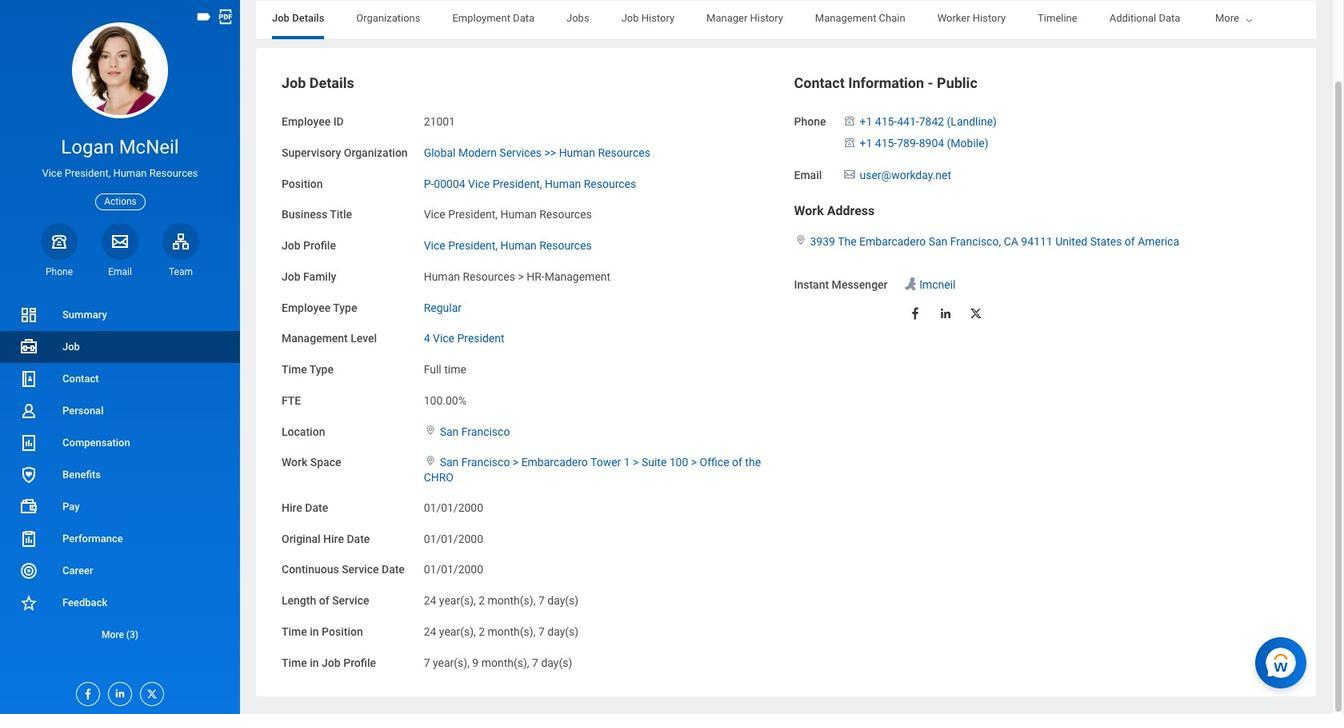 Task type: describe. For each thing, give the bounding box(es) containing it.
job profile
[[282, 239, 336, 252]]

user@workday.net link
[[860, 165, 952, 181]]

job inside list
[[62, 341, 80, 353]]

contact information - public
[[794, 74, 978, 91]]

time in position
[[282, 626, 363, 638]]

manager history
[[707, 12, 783, 24]]

(mobile)
[[947, 137, 989, 149]]

additional data
[[1110, 12, 1181, 24]]

length
[[282, 595, 316, 607]]

1 vertical spatial service
[[332, 595, 369, 607]]

san for san francisco
[[440, 425, 459, 438]]

0 vertical spatial profile
[[303, 239, 336, 252]]

vice president, human resources link
[[424, 236, 592, 252]]

of inside contact information - public group
[[1125, 235, 1135, 248]]

history for manager history
[[750, 12, 783, 24]]

vice up regular link
[[424, 239, 446, 252]]

day(s) for time in position
[[548, 626, 579, 638]]

continuous service date element
[[424, 554, 483, 578]]

100
[[670, 456, 688, 469]]

president, down business title "element"
[[448, 239, 498, 252]]

job right jobs
[[621, 12, 639, 24]]

tab list containing job details
[[256, 1, 1316, 39]]

email logan mcneil element
[[102, 266, 138, 278]]

history for worker history
[[973, 12, 1006, 24]]

employee id
[[282, 115, 344, 128]]

phone image for +1 415-441-7842 (landline)
[[842, 114, 857, 127]]

the
[[838, 235, 857, 248]]

personal image
[[19, 402, 38, 421]]

lmcneil
[[920, 278, 956, 291]]

work space
[[282, 456, 341, 469]]

1 vertical spatial hire
[[323, 533, 344, 545]]

work address
[[794, 203, 875, 219]]

instant messenger
[[794, 278, 888, 291]]

time in job profile element
[[424, 647, 572, 671]]

415- for 441-
[[875, 115, 897, 128]]

job details inside tab list
[[272, 12, 324, 24]]

details inside tab list
[[292, 12, 324, 24]]

logan
[[61, 136, 114, 158]]

original hire date element
[[424, 523, 483, 547]]

view team image
[[171, 232, 190, 251]]

linkedin image inside contact information - public group
[[938, 306, 953, 321]]

employee for employee type
[[282, 301, 331, 314]]

year(s), for time in position
[[439, 626, 476, 638]]

2 for length of service
[[479, 595, 485, 607]]

0 horizontal spatial linkedin image
[[109, 683, 126, 700]]

type for time type
[[310, 363, 334, 376]]

0 vertical spatial service
[[342, 564, 379, 576]]

vice president, human resources for vice president, human resources link
[[424, 239, 592, 252]]

phone image
[[48, 232, 70, 251]]

of inside san francisco > embarcadero tower 1 > suite 100 > office of the chro
[[732, 456, 743, 469]]

job family element
[[424, 261, 611, 284]]

view printable version (pdf) image
[[217, 8, 234, 26]]

time
[[444, 363, 466, 376]]

more for more
[[1216, 12, 1240, 24]]

team
[[169, 266, 193, 278]]

job up employee id
[[282, 74, 306, 91]]

chain
[[879, 12, 906, 24]]

24 year(s), 2 month(s), 7 day(s) for service
[[424, 595, 579, 607]]

0 vertical spatial hire
[[282, 502, 302, 514]]

hire date
[[282, 502, 328, 514]]

lmcneil link
[[920, 275, 956, 291]]

social media x image
[[969, 306, 983, 321]]

7 year(s), 9 month(s), 7 day(s)
[[424, 657, 572, 669]]

messenger
[[832, 278, 888, 291]]

phone inside popup button
[[46, 266, 73, 278]]

p-00004 vice president, human resources link
[[424, 174, 636, 190]]

time type
[[282, 363, 334, 376]]

24 for time in position
[[424, 626, 436, 638]]

president, inside the navigation pane region
[[65, 167, 111, 179]]

01/01/2000 for continuous service date
[[424, 564, 483, 576]]

9
[[472, 657, 479, 669]]

415- for 789-
[[875, 137, 897, 149]]

phone logan mcneil element
[[41, 266, 78, 278]]

performance image
[[19, 530, 38, 549]]

(3)
[[126, 630, 138, 641]]

items selected list
[[842, 112, 1023, 152]]

contact information - public group
[[794, 74, 1291, 331]]

summary
[[62, 309, 107, 321]]

7 left 9
[[424, 657, 430, 669]]

level
[[351, 332, 377, 345]]

day(s) for time in job profile
[[541, 657, 572, 669]]

embarcadero inside contact information - public group
[[860, 235, 926, 248]]

francisco,
[[951, 235, 1001, 248]]

business title element
[[424, 199, 592, 222]]

time for time in job profile
[[282, 657, 307, 669]]

vice inside the navigation pane region
[[42, 167, 62, 179]]

job details group
[[282, 74, 778, 672]]

contact information - public button
[[794, 74, 978, 91]]

full time element
[[424, 360, 466, 376]]

resources up hr-
[[540, 239, 592, 252]]

jobs
[[567, 12, 589, 24]]

location image for location
[[424, 425, 437, 436]]

feedback
[[62, 597, 107, 609]]

id
[[333, 115, 344, 128]]

vice president, human resources inside the navigation pane region
[[42, 167, 198, 179]]

san inside contact information - public group
[[929, 235, 948, 248]]

4 vice president link
[[424, 329, 505, 345]]

family
[[303, 270, 336, 283]]

0 horizontal spatial date
[[305, 502, 328, 514]]

benefits image
[[19, 466, 38, 485]]

instant
[[794, 278, 829, 291]]

ca
[[1004, 235, 1019, 248]]

united
[[1056, 235, 1088, 248]]

mail image
[[842, 168, 857, 180]]

>>
[[545, 146, 556, 159]]

space
[[310, 456, 341, 469]]

job right view printable version (pdf) image
[[272, 12, 290, 24]]

resources right >> on the top of the page
[[598, 146, 651, 159]]

contact for contact information - public
[[794, 74, 845, 91]]

suite
[[642, 456, 667, 469]]

management chain
[[815, 12, 906, 24]]

1 vertical spatial profile
[[343, 657, 376, 669]]

full time
[[424, 363, 466, 376]]

email button
[[102, 223, 138, 278]]

global modern services >> human resources
[[424, 146, 651, 159]]

services
[[500, 146, 542, 159]]

security
[[1248, 12, 1285, 24]]

date for hire
[[347, 533, 370, 545]]

chro
[[424, 471, 454, 484]]

performance
[[62, 533, 123, 545]]

location image for work address
[[794, 235, 807, 246]]

fte
[[282, 394, 301, 407]]

phone button
[[41, 223, 78, 278]]

resources down global modern services >> human resources at the top left
[[584, 177, 636, 190]]

0 vertical spatial position
[[282, 177, 323, 190]]

year(s), for time in job profile
[[433, 657, 470, 669]]

benefits
[[62, 469, 101, 481]]

feedback link
[[0, 587, 240, 619]]

3939 the embarcadero san francisco, ca 94111 united states of america
[[810, 235, 1180, 248]]

employment data
[[453, 12, 535, 24]]

441-
[[897, 115, 919, 128]]

contact for contact
[[62, 373, 99, 385]]

san francisco
[[440, 425, 510, 438]]

7 for time in position
[[538, 626, 545, 638]]

location image
[[424, 456, 437, 467]]

24 for length of service
[[424, 595, 436, 607]]

time in position element
[[424, 616, 579, 640]]

resources inside business title "element"
[[540, 208, 592, 221]]

details inside group
[[310, 74, 354, 91]]

navigation pane region
[[0, 0, 240, 715]]

benefits link
[[0, 459, 240, 491]]

1 vertical spatial position
[[322, 626, 363, 638]]

supervisory
[[282, 146, 341, 159]]

01/01/2000 for original hire date
[[424, 533, 483, 545]]

job details button
[[282, 74, 354, 91]]

worker history
[[938, 12, 1006, 24]]

employment
[[453, 12, 510, 24]]

month(s), for time in position
[[488, 626, 536, 638]]

vice right 4
[[433, 332, 455, 345]]

modern
[[458, 146, 497, 159]]

phone image for +1 415-789-8904 (mobile)
[[842, 136, 857, 149]]

actions
[[104, 196, 137, 207]]



Task type: locate. For each thing, give the bounding box(es) containing it.
day(s) inside time in job profile element
[[541, 657, 572, 669]]

0 horizontal spatial phone
[[46, 266, 73, 278]]

francisco inside san francisco > embarcadero tower 1 > suite 100 > office of the chro
[[462, 456, 510, 469]]

00004
[[434, 177, 465, 190]]

2 inside time in position element
[[479, 626, 485, 638]]

of right the length
[[319, 595, 329, 607]]

management left chain
[[815, 12, 877, 24]]

1 horizontal spatial hire
[[323, 533, 344, 545]]

job left family
[[282, 270, 301, 283]]

2 employee from the top
[[282, 301, 331, 314]]

1 01/01/2000 from the top
[[424, 502, 483, 514]]

month(s), up time in job profile element
[[488, 626, 536, 638]]

3 01/01/2000 from the top
[[424, 564, 483, 576]]

1 data from the left
[[513, 12, 535, 24]]

personal link
[[0, 395, 240, 427]]

work inside contact information - public group
[[794, 203, 824, 219]]

1 horizontal spatial work
[[794, 203, 824, 219]]

1 24 from the top
[[424, 595, 436, 607]]

history for job history
[[642, 12, 675, 24]]

2 vertical spatial 01/01/2000
[[424, 564, 483, 576]]

2 time from the top
[[282, 626, 307, 638]]

length of service
[[282, 595, 369, 607]]

1
[[624, 456, 630, 469]]

1 vertical spatial in
[[310, 657, 319, 669]]

24 inside length of service element
[[424, 595, 436, 607]]

date for service
[[382, 564, 405, 576]]

day(s) up time in job profile element
[[548, 626, 579, 638]]

0 vertical spatial san
[[929, 235, 948, 248]]

hire up original
[[282, 502, 302, 514]]

supervisory organization
[[282, 146, 408, 159]]

2 vertical spatial of
[[319, 595, 329, 607]]

business title
[[282, 208, 352, 221]]

location image
[[794, 235, 807, 246], [424, 425, 437, 436]]

2 francisco from the top
[[462, 456, 510, 469]]

vice president, human resources
[[42, 167, 198, 179], [424, 208, 592, 221], [424, 239, 592, 252]]

employee down the job family
[[282, 301, 331, 314]]

time up fte
[[282, 363, 307, 376]]

2 worker from the left
[[1213, 12, 1245, 24]]

3 time from the top
[[282, 657, 307, 669]]

+1 for +1 415-789-8904 (mobile)
[[860, 137, 873, 149]]

100.00%
[[424, 394, 466, 407]]

type up management level
[[333, 301, 357, 314]]

1 vertical spatial job details
[[282, 74, 354, 91]]

facebook image
[[908, 306, 922, 321]]

list
[[0, 299, 240, 651]]

0 vertical spatial 01/01/2000
[[424, 502, 483, 514]]

resources inside the navigation pane region
[[149, 167, 198, 179]]

data right employment
[[513, 12, 535, 24]]

email down mail image
[[108, 266, 132, 278]]

94111
[[1021, 235, 1053, 248]]

1 vertical spatial of
[[732, 456, 743, 469]]

additional
[[1110, 12, 1157, 24]]

hire date element
[[424, 492, 483, 516]]

management for management chain
[[815, 12, 877, 24]]

1 vertical spatial details
[[310, 74, 354, 91]]

continuous
[[282, 564, 339, 576]]

01/01/2000 up 'original hire date' element at the left of page
[[424, 502, 483, 514]]

human down logan mcneil
[[113, 167, 147, 179]]

1 horizontal spatial location image
[[794, 235, 807, 246]]

0 vertical spatial location image
[[794, 235, 807, 246]]

embarcadero
[[860, 235, 926, 248], [521, 456, 588, 469]]

date up continuous service date
[[347, 533, 370, 545]]

user@workday.net
[[860, 168, 952, 181]]

san for san francisco > embarcadero tower 1 > suite 100 > office of the chro
[[440, 456, 459, 469]]

san up chro
[[440, 456, 459, 469]]

01/01/2000
[[424, 502, 483, 514], [424, 533, 483, 545], [424, 564, 483, 576]]

day(s) up time in position element
[[548, 595, 579, 607]]

vice down p-
[[424, 208, 446, 221]]

0 horizontal spatial more
[[102, 630, 124, 641]]

2 24 year(s), 2 month(s), 7 day(s) from the top
[[424, 626, 579, 638]]

performance link
[[0, 523, 240, 555]]

work
[[794, 203, 824, 219], [282, 456, 308, 469]]

789-
[[897, 137, 919, 149]]

employee
[[282, 115, 331, 128], [282, 301, 331, 314]]

1 horizontal spatial embarcadero
[[860, 235, 926, 248]]

pay link
[[0, 491, 240, 523]]

month(s), inside time in position element
[[488, 626, 536, 638]]

0 horizontal spatial hire
[[282, 502, 302, 514]]

more for more (3)
[[102, 630, 124, 641]]

year(s), inside time in position element
[[439, 626, 476, 638]]

job family
[[282, 270, 336, 283]]

year(s), left 9
[[433, 657, 470, 669]]

0 vertical spatial management
[[815, 12, 877, 24]]

+1
[[860, 115, 873, 128], [860, 137, 873, 149]]

month(s), inside length of service element
[[488, 595, 536, 607]]

job
[[272, 12, 290, 24], [621, 12, 639, 24], [282, 74, 306, 91], [282, 239, 301, 252], [282, 270, 301, 283], [62, 341, 80, 353], [322, 657, 341, 669]]

work for work space
[[282, 456, 308, 469]]

2 415- from the top
[[875, 137, 897, 149]]

team link
[[162, 223, 199, 278]]

public
[[937, 74, 978, 91]]

human inside the job family element
[[424, 270, 460, 283]]

0 vertical spatial of
[[1125, 235, 1135, 248]]

phone inside contact information - public group
[[794, 115, 826, 128]]

day(s) inside length of service element
[[548, 595, 579, 607]]

0 vertical spatial employee
[[282, 115, 331, 128]]

0 horizontal spatial embarcadero
[[521, 456, 588, 469]]

human up vice president, human resources link
[[501, 208, 537, 221]]

data
[[513, 12, 535, 24], [1159, 12, 1181, 24]]

position up business
[[282, 177, 323, 190]]

human up the job family element
[[501, 239, 537, 252]]

pay image
[[19, 498, 38, 517]]

2 horizontal spatial date
[[382, 564, 405, 576]]

time for time type
[[282, 363, 307, 376]]

contact inside group
[[794, 74, 845, 91]]

vice president, human resources for business title "element"
[[424, 208, 592, 221]]

mcneil
[[119, 136, 179, 158]]

+1 left 441-
[[860, 115, 873, 128]]

workday assistant region
[[1256, 631, 1313, 689]]

1 horizontal spatial management
[[545, 270, 611, 283]]

0 vertical spatial 415-
[[875, 115, 897, 128]]

hire up continuous service date
[[323, 533, 344, 545]]

human right >> on the top of the page
[[559, 146, 595, 159]]

0 horizontal spatial history
[[642, 12, 675, 24]]

1 vertical spatial san
[[440, 425, 459, 438]]

4
[[424, 332, 430, 345]]

management for management level
[[282, 332, 348, 345]]

date up original hire date
[[305, 502, 328, 514]]

3939 the embarcadero san francisco, ca 94111 united states of america link
[[810, 232, 1180, 248]]

1 vertical spatial 24
[[424, 626, 436, 638]]

7842
[[919, 115, 944, 128]]

data right additional
[[1159, 12, 1181, 24]]

human down >> on the top of the page
[[545, 177, 581, 190]]

continuous service date
[[282, 564, 405, 576]]

worker right chain
[[938, 12, 970, 24]]

resources down vice president, human resources link
[[463, 270, 515, 283]]

+1 415-789-8904 (mobile) link
[[860, 133, 989, 149]]

7 for time in job profile
[[532, 657, 539, 669]]

service down continuous service date
[[332, 595, 369, 607]]

contact inside list
[[62, 373, 99, 385]]

1 vertical spatial time
[[282, 626, 307, 638]]

year(s), for length of service
[[439, 595, 476, 607]]

year(s), inside time in job profile element
[[433, 657, 470, 669]]

1 horizontal spatial contact
[[794, 74, 845, 91]]

francisco for san francisco > embarcadero tower 1 > suite 100 > office of the chro
[[462, 456, 510, 469]]

0 vertical spatial 2
[[479, 595, 485, 607]]

time down time in position
[[282, 657, 307, 669]]

fte element
[[424, 385, 466, 409]]

summary link
[[0, 299, 240, 331]]

worker security
[[1213, 12, 1285, 24]]

24 inside time in position element
[[424, 626, 436, 638]]

tab list
[[256, 1, 1316, 39]]

details
[[292, 12, 324, 24], [310, 74, 354, 91]]

human inside the navigation pane region
[[113, 167, 147, 179]]

list containing summary
[[0, 299, 240, 651]]

embarcadero left tower
[[521, 456, 588, 469]]

contact left the information
[[794, 74, 845, 91]]

1 vertical spatial phone image
[[842, 136, 857, 149]]

human inside business title "element"
[[501, 208, 537, 221]]

employee type
[[282, 301, 357, 314]]

work left space
[[282, 456, 308, 469]]

in
[[310, 626, 319, 638], [310, 657, 319, 669]]

management down vice president, human resources link
[[545, 270, 611, 283]]

2 in from the top
[[310, 657, 319, 669]]

job details up 'job details' button
[[272, 12, 324, 24]]

1 vertical spatial francisco
[[462, 456, 510, 469]]

1 vertical spatial more
[[102, 630, 124, 641]]

job image
[[19, 338, 38, 357]]

contact image
[[19, 370, 38, 389]]

1 horizontal spatial history
[[750, 12, 783, 24]]

timeline
[[1038, 12, 1078, 24]]

2 24 from the top
[[424, 626, 436, 638]]

7 inside length of service element
[[538, 595, 545, 607]]

1 time from the top
[[282, 363, 307, 376]]

01/01/2000 down 'original hire date' element at the left of page
[[424, 564, 483, 576]]

logan mcneil
[[61, 136, 179, 158]]

> inside the job family element
[[518, 270, 524, 283]]

+1 415-789-8904 (mobile)
[[860, 137, 989, 149]]

worker left security
[[1213, 12, 1245, 24]]

compensation
[[62, 437, 130, 449]]

7 down time in position element
[[532, 657, 539, 669]]

0 vertical spatial month(s),
[[488, 595, 536, 607]]

2 vertical spatial san
[[440, 456, 459, 469]]

vice president, human resources up the job family element
[[424, 239, 592, 252]]

1 horizontal spatial linkedin image
[[938, 306, 953, 321]]

feedback image
[[19, 594, 38, 613]]

month(s), inside time in job profile element
[[482, 657, 529, 669]]

month(s), for length of service
[[488, 595, 536, 607]]

email left mail icon
[[794, 168, 822, 181]]

team logan mcneil element
[[162, 266, 199, 278]]

1 +1 from the top
[[860, 115, 873, 128]]

employee for employee id
[[282, 115, 331, 128]]

office
[[700, 456, 729, 469]]

francisco inside san francisco link
[[462, 425, 510, 438]]

p-00004 vice president, human resources
[[424, 177, 636, 190]]

states
[[1090, 235, 1122, 248]]

employee up supervisory
[[282, 115, 331, 128]]

address
[[827, 203, 875, 219]]

global modern services >> human resources link
[[424, 143, 651, 159]]

1 vertical spatial date
[[347, 533, 370, 545]]

francisco for san francisco
[[462, 425, 510, 438]]

1 vertical spatial contact
[[62, 373, 99, 385]]

0 vertical spatial linkedin image
[[938, 306, 953, 321]]

management inside tab list
[[815, 12, 877, 24]]

415- down 441-
[[875, 137, 897, 149]]

+1 for +1 415-441-7842 (landline)
[[860, 115, 873, 128]]

business
[[282, 208, 327, 221]]

type down management level
[[310, 363, 334, 376]]

hire
[[282, 502, 302, 514], [323, 533, 344, 545]]

time down the length
[[282, 626, 307, 638]]

more inside dropdown button
[[102, 630, 124, 641]]

organizations
[[356, 12, 421, 24]]

month(s), for time in job profile
[[482, 657, 529, 669]]

0 vertical spatial phone
[[794, 115, 826, 128]]

president, up business title "element"
[[493, 177, 542, 190]]

24 year(s), 2 month(s), 7 day(s) for position
[[424, 626, 579, 638]]

0 vertical spatial date
[[305, 502, 328, 514]]

2 vertical spatial month(s),
[[482, 657, 529, 669]]

1 horizontal spatial worker
[[1213, 12, 1245, 24]]

mail image
[[110, 232, 130, 251]]

3 history from the left
[[973, 12, 1006, 24]]

1 horizontal spatial date
[[347, 533, 370, 545]]

location image left 3939
[[794, 235, 807, 246]]

email inside popup button
[[108, 266, 132, 278]]

2 vertical spatial management
[[282, 332, 348, 345]]

day(s) inside time in position element
[[548, 626, 579, 638]]

embarcadero inside san francisco > embarcadero tower 1 > suite 100 > office of the chro
[[521, 456, 588, 469]]

1 vertical spatial 2
[[479, 626, 485, 638]]

01/01/2000 for hire date
[[424, 502, 483, 514]]

1 vertical spatial vice president, human resources
[[424, 208, 592, 221]]

of right states
[[1125, 235, 1135, 248]]

vice down logan
[[42, 167, 62, 179]]

job history
[[621, 12, 675, 24]]

profile down time in position
[[343, 657, 376, 669]]

work up 3939
[[794, 203, 824, 219]]

francisco down san francisco in the left bottom of the page
[[462, 456, 510, 469]]

0 horizontal spatial of
[[319, 595, 329, 607]]

7 inside time in position element
[[538, 626, 545, 638]]

1 vertical spatial employee
[[282, 301, 331, 314]]

1 vertical spatial work
[[282, 456, 308, 469]]

1 in from the top
[[310, 626, 319, 638]]

service down original hire date
[[342, 564, 379, 576]]

0 horizontal spatial data
[[513, 12, 535, 24]]

location image inside job details group
[[424, 425, 437, 436]]

location
[[282, 425, 325, 438]]

president, inside business title "element"
[[448, 208, 498, 221]]

(landline)
[[947, 115, 997, 128]]

1 horizontal spatial email
[[794, 168, 822, 181]]

0 vertical spatial day(s)
[[548, 595, 579, 607]]

in for position
[[310, 626, 319, 638]]

1 vertical spatial +1
[[860, 137, 873, 149]]

0 horizontal spatial worker
[[938, 12, 970, 24]]

year(s), inside length of service element
[[439, 595, 476, 607]]

resources down p-00004 vice president, human resources at the top of the page
[[540, 208, 592, 221]]

history left manager in the right top of the page
[[642, 12, 675, 24]]

management inside the job family element
[[545, 270, 611, 283]]

worker for worker history
[[938, 12, 970, 24]]

job details up employee id
[[282, 74, 354, 91]]

month(s), up time in position element
[[488, 595, 536, 607]]

month(s), right 9
[[482, 657, 529, 669]]

1 vertical spatial 24 year(s), 2 month(s), 7 day(s)
[[424, 626, 579, 638]]

0 horizontal spatial management
[[282, 332, 348, 345]]

san
[[929, 235, 948, 248], [440, 425, 459, 438], [440, 456, 459, 469]]

0 vertical spatial work
[[794, 203, 824, 219]]

1 vertical spatial 415-
[[875, 137, 897, 149]]

7 for length of service
[[538, 595, 545, 607]]

x image
[[141, 683, 158, 701]]

0 vertical spatial 24 year(s), 2 month(s), 7 day(s)
[[424, 595, 579, 607]]

1 415- from the top
[[875, 115, 897, 128]]

human up regular link
[[424, 270, 460, 283]]

2 history from the left
[[750, 12, 783, 24]]

day(s) for length of service
[[548, 595, 579, 607]]

1 vertical spatial management
[[545, 270, 611, 283]]

job down summary at the top left of the page
[[62, 341, 80, 353]]

job down time in position
[[322, 657, 341, 669]]

of left the
[[732, 456, 743, 469]]

year(s), down the continuous service date element
[[439, 595, 476, 607]]

in for job
[[310, 657, 319, 669]]

0 horizontal spatial location image
[[424, 425, 437, 436]]

0 vertical spatial in
[[310, 626, 319, 638]]

1 vertical spatial 01/01/2000
[[424, 533, 483, 545]]

vice inside business title "element"
[[424, 208, 446, 221]]

facebook image
[[77, 683, 94, 701]]

1 24 year(s), 2 month(s), 7 day(s) from the top
[[424, 595, 579, 607]]

summary image
[[19, 306, 38, 325]]

profile
[[303, 239, 336, 252], [343, 657, 376, 669]]

tower
[[591, 456, 621, 469]]

2 phone image from the top
[[842, 136, 857, 149]]

+1 415-441-7842 (landline)
[[860, 115, 997, 128]]

location image up location image at the left of page
[[424, 425, 437, 436]]

career link
[[0, 555, 240, 587]]

career image
[[19, 562, 38, 581]]

0 vertical spatial more
[[1216, 12, 1240, 24]]

san down '100.00%'
[[440, 425, 459, 438]]

7
[[538, 595, 545, 607], [538, 626, 545, 638], [424, 657, 430, 669], [532, 657, 539, 669]]

profile up family
[[303, 239, 336, 252]]

time
[[282, 363, 307, 376], [282, 626, 307, 638], [282, 657, 307, 669]]

tag image
[[195, 8, 213, 26]]

1 vertical spatial embarcadero
[[521, 456, 588, 469]]

0 vertical spatial time
[[282, 363, 307, 376]]

human resources > hr-management
[[424, 270, 611, 283]]

management level
[[282, 332, 377, 345]]

linkedin image down lmcneil
[[938, 306, 953, 321]]

type
[[333, 301, 357, 314], [310, 363, 334, 376]]

1 horizontal spatial phone
[[794, 115, 826, 128]]

aim image
[[902, 276, 918, 292]]

+1 left 789-
[[860, 137, 873, 149]]

1 horizontal spatial profile
[[343, 657, 376, 669]]

1 history from the left
[[642, 12, 675, 24]]

1 vertical spatial phone
[[46, 266, 73, 278]]

24 year(s), 2 month(s), 7 day(s) up time in job profile element
[[424, 626, 579, 638]]

pay
[[62, 501, 80, 513]]

2 inside length of service element
[[479, 595, 485, 607]]

details up 'job details' button
[[292, 12, 324, 24]]

0 vertical spatial email
[[794, 168, 822, 181]]

2 2 from the top
[[479, 626, 485, 638]]

data for employment data
[[513, 12, 535, 24]]

more left security
[[1216, 12, 1240, 24]]

title
[[330, 208, 352, 221]]

1 employee from the top
[[282, 115, 331, 128]]

president, down the 00004
[[448, 208, 498, 221]]

0 vertical spatial phone image
[[842, 114, 857, 127]]

2 up time in job profile element
[[479, 626, 485, 638]]

1 vertical spatial type
[[310, 363, 334, 376]]

linkedin image
[[938, 306, 953, 321], [109, 683, 126, 700]]

1 2 from the top
[[479, 595, 485, 607]]

1 horizontal spatial of
[[732, 456, 743, 469]]

information
[[848, 74, 924, 91]]

date
[[305, 502, 328, 514], [347, 533, 370, 545], [382, 564, 405, 576]]

in down time in position
[[310, 657, 319, 669]]

contact up personal
[[62, 373, 99, 385]]

length of service element
[[424, 585, 579, 609]]

time in job profile
[[282, 657, 376, 669]]

san inside san francisco > embarcadero tower 1 > suite 100 > office of the chro
[[440, 456, 459, 469]]

24
[[424, 595, 436, 607], [424, 626, 436, 638]]

p-
[[424, 177, 434, 190]]

type for employee type
[[333, 301, 357, 314]]

0 horizontal spatial email
[[108, 266, 132, 278]]

day(s) down time in position element
[[541, 657, 572, 669]]

job down business
[[282, 239, 301, 252]]

2 vertical spatial year(s),
[[433, 657, 470, 669]]

email inside contact information - public group
[[794, 168, 822, 181]]

regular
[[424, 301, 462, 314]]

vice president, human resources up vice president, human resources link
[[424, 208, 592, 221]]

2 01/01/2000 from the top
[[424, 533, 483, 545]]

resources inside the job family element
[[463, 270, 515, 283]]

2
[[479, 595, 485, 607], [479, 626, 485, 638]]

compensation image
[[19, 434, 38, 453]]

data for additional data
[[1159, 12, 1181, 24]]

time for time in position
[[282, 626, 307, 638]]

0 vertical spatial details
[[292, 12, 324, 24]]

full
[[424, 363, 442, 376]]

415- up 789-
[[875, 115, 897, 128]]

phone image down contact information - public
[[842, 114, 857, 127]]

7 up time in job profile element
[[538, 626, 545, 638]]

management down employee type
[[282, 332, 348, 345]]

0 vertical spatial type
[[333, 301, 357, 314]]

original hire date
[[282, 533, 370, 545]]

worker for worker security
[[1213, 12, 1245, 24]]

0 vertical spatial +1
[[860, 115, 873, 128]]

24 year(s), 2 month(s), 7 day(s) up time in position element
[[424, 595, 579, 607]]

employee id element
[[424, 106, 455, 129]]

personal
[[62, 405, 104, 417]]

2 vertical spatial day(s)
[[541, 657, 572, 669]]

0 vertical spatial embarcadero
[[860, 235, 926, 248]]

0 horizontal spatial profile
[[303, 239, 336, 252]]

president
[[457, 332, 505, 345]]

phone image up mail icon
[[842, 136, 857, 149]]

america
[[1138, 235, 1180, 248]]

1 vertical spatial year(s),
[[439, 626, 476, 638]]

-
[[928, 74, 934, 91]]

global
[[424, 146, 456, 159]]

job details inside group
[[282, 74, 354, 91]]

2 horizontal spatial of
[[1125, 235, 1135, 248]]

1 francisco from the top
[[462, 425, 510, 438]]

1 worker from the left
[[938, 12, 970, 24]]

contact link
[[0, 363, 240, 395]]

position up time in job profile at the bottom left of the page
[[322, 626, 363, 638]]

2 +1 from the top
[[860, 137, 873, 149]]

2 data from the left
[[1159, 12, 1181, 24]]

history left timeline
[[973, 12, 1006, 24]]

career
[[62, 565, 93, 577]]

vice right the 00004
[[468, 177, 490, 190]]

work for work address
[[794, 203, 824, 219]]

0 vertical spatial vice president, human resources
[[42, 167, 198, 179]]

1 phone image from the top
[[842, 114, 857, 127]]

21001
[[424, 115, 455, 128]]

phone image
[[842, 114, 857, 127], [842, 136, 857, 149]]

2 vertical spatial vice president, human resources
[[424, 239, 592, 252]]

2 for time in position
[[479, 626, 485, 638]]

hr-
[[527, 270, 545, 283]]

work inside job details group
[[282, 456, 308, 469]]

2 vertical spatial date
[[382, 564, 405, 576]]

0 vertical spatial contact
[[794, 74, 845, 91]]

1 vertical spatial location image
[[424, 425, 437, 436]]

2 horizontal spatial history
[[973, 12, 1006, 24]]

vice president, human resources down logan mcneil
[[42, 167, 198, 179]]

0 vertical spatial francisco
[[462, 425, 510, 438]]

san francisco > embarcadero tower 1 > suite 100 > office of the chro link
[[424, 453, 761, 484]]

history right manager in the right top of the page
[[750, 12, 783, 24]]

linkedin image left x icon
[[109, 683, 126, 700]]



Task type: vqa. For each thing, say whether or not it's contained in the screenshot.
Position
yes



